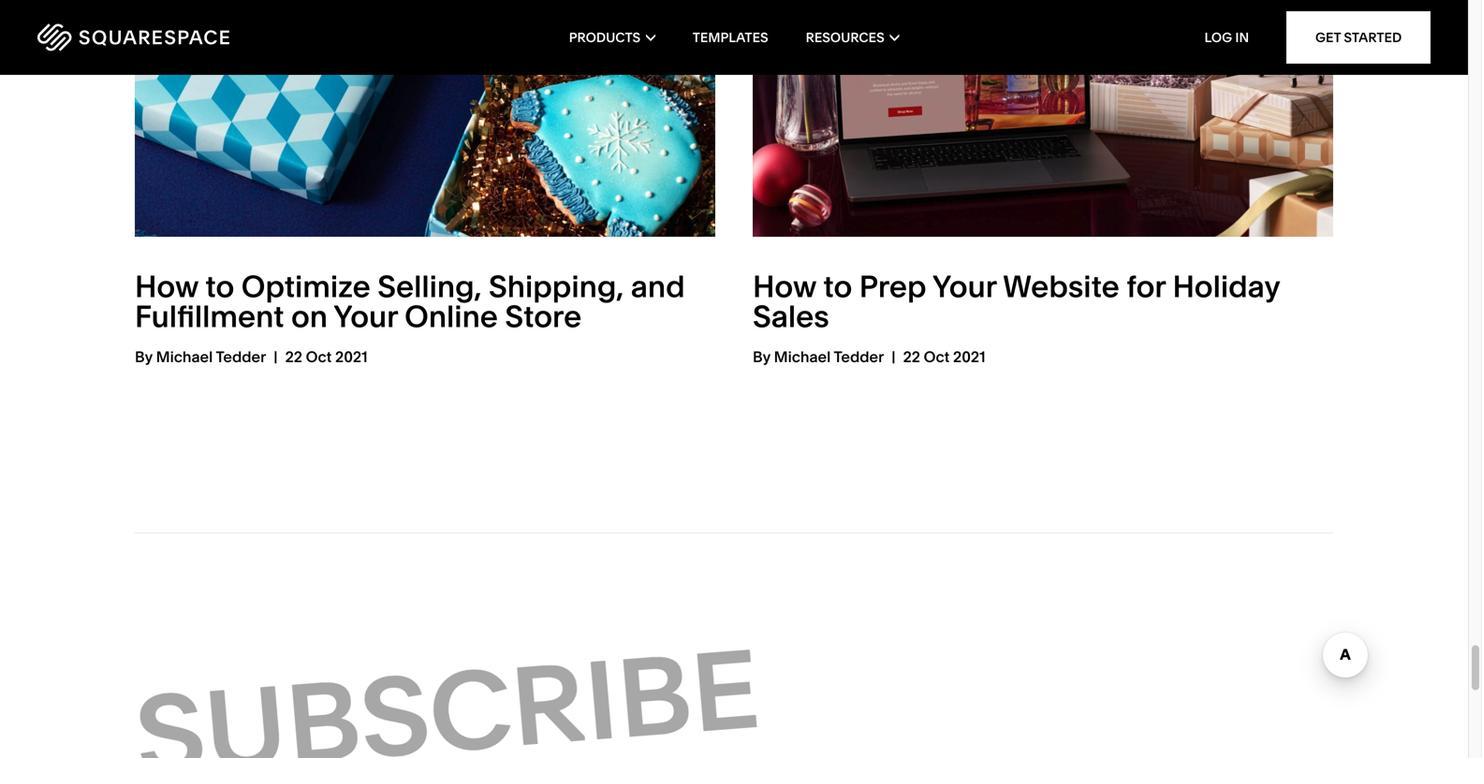 Task type: locate. For each thing, give the bounding box(es) containing it.
2 michael from the left
[[774, 348, 831, 366]]

0 horizontal spatial your
[[334, 298, 398, 334]]

2 by michael tedder from the left
[[753, 348, 884, 366]]

oct down on
[[306, 348, 332, 366]]

1 2021 from the left
[[335, 348, 368, 366]]

22 oct 2021 down on
[[285, 348, 368, 366]]

2021 down how to optimize selling, shipping, and fulfillment on your online store
[[335, 348, 368, 366]]

2 how from the left
[[753, 268, 816, 305]]

by for how to prep your website for holiday sales
[[753, 348, 770, 366]]

get started link
[[1287, 11, 1431, 64]]

in
[[1235, 29, 1249, 45]]

1 tedder from the left
[[216, 348, 266, 366]]

tedder down prep
[[834, 348, 884, 366]]

oct down prep
[[924, 348, 950, 366]]

your right on
[[334, 298, 398, 334]]

1 22 oct 2021 from the left
[[285, 348, 368, 366]]

1 oct from the left
[[306, 348, 332, 366]]

oct
[[306, 348, 332, 366], [924, 348, 950, 366]]

by down fulfillment
[[135, 348, 152, 366]]

by michael tedder
[[135, 348, 266, 366], [753, 348, 884, 366]]

prep
[[859, 268, 927, 305]]

0 horizontal spatial how
[[135, 268, 198, 305]]

michael down fulfillment
[[156, 348, 213, 366]]

0 horizontal spatial michael
[[156, 348, 213, 366]]

2 2021 from the left
[[953, 348, 986, 366]]

0 horizontal spatial by michael tedder
[[135, 348, 266, 366]]

to left prep
[[823, 268, 852, 305]]

michael for how to prep your website for holiday sales
[[774, 348, 831, 366]]

2 tedder from the left
[[834, 348, 884, 366]]

2 to from the left
[[823, 268, 852, 305]]

by down sales
[[753, 348, 770, 366]]

to left the optimize
[[205, 268, 234, 305]]

0 horizontal spatial 22
[[285, 348, 302, 366]]

how to optimize selling, shipping, and fulfillment on your online store
[[135, 268, 685, 334]]

your
[[933, 268, 996, 305], [334, 298, 398, 334]]

1 22 from the left
[[285, 348, 302, 366]]

get started
[[1315, 29, 1402, 45]]

1 horizontal spatial 22 oct 2021
[[903, 348, 986, 366]]

log             in
[[1205, 29, 1249, 45]]

0 horizontal spatial by
[[135, 348, 152, 366]]

1 horizontal spatial how
[[753, 268, 816, 305]]

by michael tedder for prep
[[753, 348, 884, 366]]

2 oct from the left
[[924, 348, 950, 366]]

how
[[135, 268, 198, 305], [753, 268, 816, 305]]

1 horizontal spatial oct
[[924, 348, 950, 366]]

products
[[569, 29, 641, 45]]

tedder for on
[[216, 348, 266, 366]]

1 by michael tedder from the left
[[135, 348, 266, 366]]

2 by from the left
[[753, 348, 770, 366]]

tedder
[[216, 348, 266, 366], [834, 348, 884, 366]]

michael down sales
[[774, 348, 831, 366]]

2021 for your
[[953, 348, 986, 366]]

fulfillment
[[135, 298, 284, 334]]

to
[[205, 268, 234, 305], [823, 268, 852, 305]]

templates
[[693, 29, 768, 45]]

how inside how to optimize selling, shipping, and fulfillment on your online store
[[135, 268, 198, 305]]

22 down on
[[285, 348, 302, 366]]

1 michael from the left
[[156, 348, 213, 366]]

tedder down fulfillment
[[216, 348, 266, 366]]

1 horizontal spatial your
[[933, 268, 996, 305]]

how to prep your website for holiday sales
[[753, 268, 1280, 334]]

0 horizontal spatial 22 oct 2021
[[285, 348, 368, 366]]

22 down prep
[[903, 348, 920, 366]]

by for how to optimize selling, shipping, and fulfillment on your online store
[[135, 348, 152, 366]]

1 by from the left
[[135, 348, 152, 366]]

by michael tedder down sales
[[753, 348, 884, 366]]

1 horizontal spatial by
[[753, 348, 770, 366]]

2 22 from the left
[[903, 348, 920, 366]]

your right prep
[[933, 268, 996, 305]]

to inside how to prep your website for holiday sales
[[823, 268, 852, 305]]

oct for prep
[[924, 348, 950, 366]]

log
[[1205, 29, 1232, 45]]

tedder for sales
[[834, 348, 884, 366]]

log             in link
[[1205, 29, 1249, 45]]

2021
[[335, 348, 368, 366], [953, 348, 986, 366]]

1 to from the left
[[205, 268, 234, 305]]

1 horizontal spatial michael
[[774, 348, 831, 366]]

1 horizontal spatial 22
[[903, 348, 920, 366]]

1 horizontal spatial tedder
[[834, 348, 884, 366]]

2 22 oct 2021 from the left
[[903, 348, 986, 366]]

1 how from the left
[[135, 268, 198, 305]]

started
[[1344, 29, 1402, 45]]

to for optimize
[[205, 268, 234, 305]]

22 oct 2021 down prep
[[903, 348, 986, 366]]

on
[[291, 298, 328, 334]]

optimize
[[241, 268, 371, 305]]

how inside how to prep your website for holiday sales
[[753, 268, 816, 305]]

22 oct 2021 for prep
[[903, 348, 986, 366]]

and
[[631, 268, 685, 305]]

1 horizontal spatial by michael tedder
[[753, 348, 884, 366]]

by
[[135, 348, 152, 366], [753, 348, 770, 366]]

resources
[[806, 29, 885, 45]]

by michael tedder for optimize
[[135, 348, 266, 366]]

michael
[[156, 348, 213, 366], [774, 348, 831, 366]]

22 oct 2021
[[285, 348, 368, 366], [903, 348, 986, 366]]

for
[[1127, 268, 1166, 305]]

store
[[505, 298, 582, 334]]

shipping,
[[489, 268, 624, 305]]

0 horizontal spatial 2021
[[335, 348, 368, 366]]

22
[[285, 348, 302, 366], [903, 348, 920, 366]]

by michael tedder down fulfillment
[[135, 348, 266, 366]]

0 horizontal spatial to
[[205, 268, 234, 305]]

1 horizontal spatial 2021
[[953, 348, 986, 366]]

1 horizontal spatial to
[[823, 268, 852, 305]]

0 horizontal spatial oct
[[306, 348, 332, 366]]

to inside how to optimize selling, shipping, and fulfillment on your online store
[[205, 268, 234, 305]]

sales
[[753, 298, 829, 334]]

2021 down how to prep your website for holiday sales on the right top of the page
[[953, 348, 986, 366]]

0 horizontal spatial tedder
[[216, 348, 266, 366]]



Task type: vqa. For each thing, say whether or not it's contained in the screenshot.
Sell Products link
no



Task type: describe. For each thing, give the bounding box(es) containing it.
how for how to optimize selling, shipping, and fulfillment on your online store
[[135, 268, 198, 305]]

your inside how to optimize selling, shipping, and fulfillment on your online store
[[334, 298, 398, 334]]

templates link
[[693, 0, 768, 75]]

22 for sales
[[903, 348, 920, 366]]

squarespace logo link
[[37, 23, 316, 51]]

website
[[1003, 268, 1120, 305]]

squarespace logo image
[[37, 23, 229, 51]]

get
[[1315, 29, 1341, 45]]

online
[[405, 298, 498, 334]]

michael for how to optimize selling, shipping, and fulfillment on your online store
[[156, 348, 213, 366]]

selling,
[[378, 268, 482, 305]]

holiday
[[1173, 268, 1280, 305]]

resources button
[[806, 0, 899, 75]]

22 for on
[[285, 348, 302, 366]]

to for prep
[[823, 268, 852, 305]]

how for how to prep your website for holiday sales
[[753, 268, 816, 305]]

oct for optimize
[[306, 348, 332, 366]]

22 oct 2021 for optimize
[[285, 348, 368, 366]]

2021 for selling,
[[335, 348, 368, 366]]

your inside how to prep your website for holiday sales
[[933, 268, 996, 305]]

products button
[[569, 0, 655, 75]]



